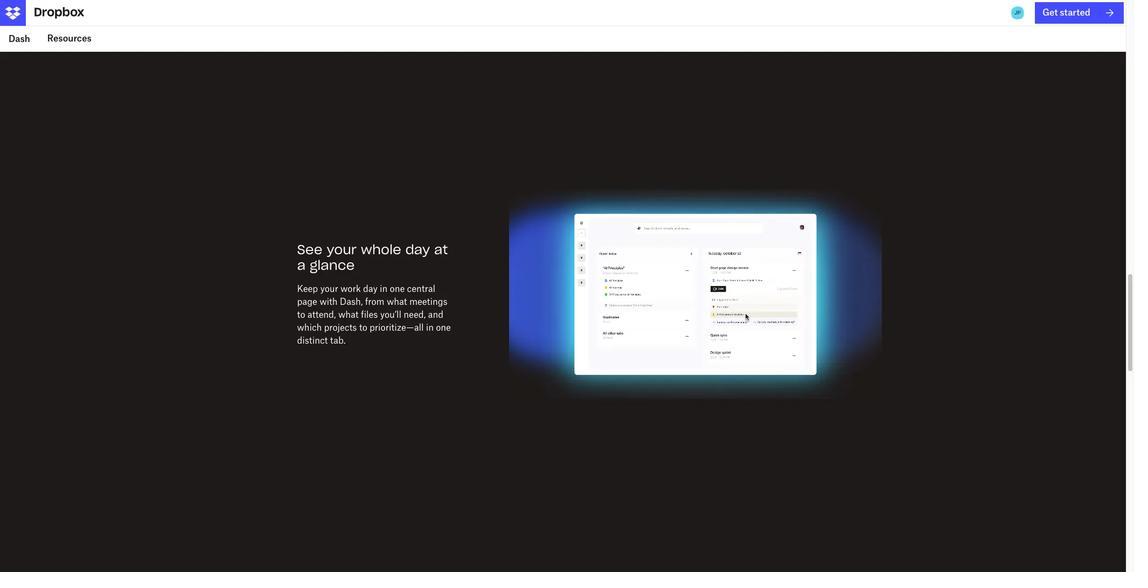 Task type: describe. For each thing, give the bounding box(es) containing it.
1 vertical spatial to
[[359, 322, 367, 333]]

projects
[[324, 322, 357, 333]]

see your whole day at a glance
[[297, 241, 448, 274]]

see
[[297, 241, 323, 258]]

which
[[297, 322, 322, 333]]

jp button
[[1009, 4, 1027, 22]]

get started link
[[1035, 2, 1124, 24]]

files
[[361, 309, 378, 320]]

resources link
[[39, 26, 100, 52]]

attend,
[[308, 309, 336, 320]]

get started
[[1043, 7, 1091, 18]]

from
[[365, 296, 385, 307]]

day for work
[[363, 283, 378, 294]]

0 vertical spatial what
[[387, 296, 407, 307]]

glance
[[310, 257, 355, 274]]

day for whole
[[405, 241, 430, 258]]

1 horizontal spatial in
[[426, 322, 434, 333]]

dash
[[9, 33, 30, 44]]

page
[[297, 296, 317, 307]]

tab.
[[330, 335, 346, 346]]

keep your work day in one central page with dash, from what meetings to attend, what files you'll need, and which projects to prioritize—all in one distinct tab.
[[297, 283, 451, 346]]

resources
[[47, 33, 92, 44]]

started
[[1060, 7, 1091, 18]]

dash link
[[0, 26, 39, 52]]

work
[[341, 283, 361, 294]]

meetings
[[410, 296, 448, 307]]

whole
[[361, 241, 401, 258]]



Task type: vqa. For each thing, say whether or not it's contained in the screenshot.
CENTRAL
yes



Task type: locate. For each thing, give the bounding box(es) containing it.
what up you'll
[[387, 296, 407, 307]]

0 horizontal spatial in
[[380, 283, 388, 294]]

what
[[387, 296, 407, 307], [338, 309, 359, 320]]

your inside see your whole day at a glance
[[327, 241, 357, 258]]

a
[[297, 257, 306, 274]]

1 horizontal spatial what
[[387, 296, 407, 307]]

at
[[434, 241, 448, 258]]

to
[[297, 309, 305, 320], [359, 322, 367, 333]]

1 horizontal spatial day
[[405, 241, 430, 258]]

1 horizontal spatial one
[[436, 322, 451, 333]]

your up with
[[320, 283, 338, 294]]

1 vertical spatial what
[[338, 309, 359, 320]]

in
[[380, 283, 388, 294], [426, 322, 434, 333]]

your for work
[[320, 283, 338, 294]]

0 horizontal spatial to
[[297, 309, 305, 320]]

your right see
[[327, 241, 357, 258]]

get
[[1043, 7, 1058, 18]]

0 horizontal spatial what
[[338, 309, 359, 320]]

to down page
[[297, 309, 305, 320]]

one
[[390, 283, 405, 294], [436, 322, 451, 333]]

0 horizontal spatial day
[[363, 283, 378, 294]]

you'll
[[380, 309, 401, 320]]

0 vertical spatial your
[[327, 241, 357, 258]]

0 vertical spatial to
[[297, 309, 305, 320]]

0 horizontal spatial one
[[390, 283, 405, 294]]

central
[[407, 283, 435, 294]]

in up from
[[380, 283, 388, 294]]

1 horizontal spatial to
[[359, 322, 367, 333]]

your inside keep your work day in one central page with dash, from what meetings to attend, what files you'll need, and which projects to prioritize—all in one distinct tab.
[[320, 283, 338, 294]]

distinct
[[297, 335, 328, 346]]

0 vertical spatial in
[[380, 283, 388, 294]]

day up from
[[363, 283, 378, 294]]

your for whole
[[327, 241, 357, 258]]

and
[[428, 309, 443, 320]]

your
[[327, 241, 357, 258], [320, 283, 338, 294]]

to down files
[[359, 322, 367, 333]]

one down and
[[436, 322, 451, 333]]

day
[[405, 241, 430, 258], [363, 283, 378, 294]]

day inside see your whole day at a glance
[[405, 241, 430, 258]]

what down dash,
[[338, 309, 359, 320]]

1 vertical spatial your
[[320, 283, 338, 294]]

one left central
[[390, 283, 405, 294]]

need,
[[404, 309, 426, 320]]

1 vertical spatial one
[[436, 322, 451, 333]]

1 vertical spatial in
[[426, 322, 434, 333]]

0 vertical spatial one
[[390, 283, 405, 294]]

prioritize—all
[[370, 322, 424, 333]]

dash,
[[340, 296, 363, 307]]

keep
[[297, 283, 318, 294]]

jp
[[1015, 9, 1021, 16]]

day left at
[[405, 241, 430, 258]]

1 vertical spatial day
[[363, 283, 378, 294]]

day inside keep your work day in one central page with dash, from what meetings to attend, what files you'll need, and which projects to prioritize—all in one distinct tab.
[[363, 283, 378, 294]]

0 vertical spatial day
[[405, 241, 430, 258]]

with
[[320, 296, 338, 307]]

in down and
[[426, 322, 434, 333]]



